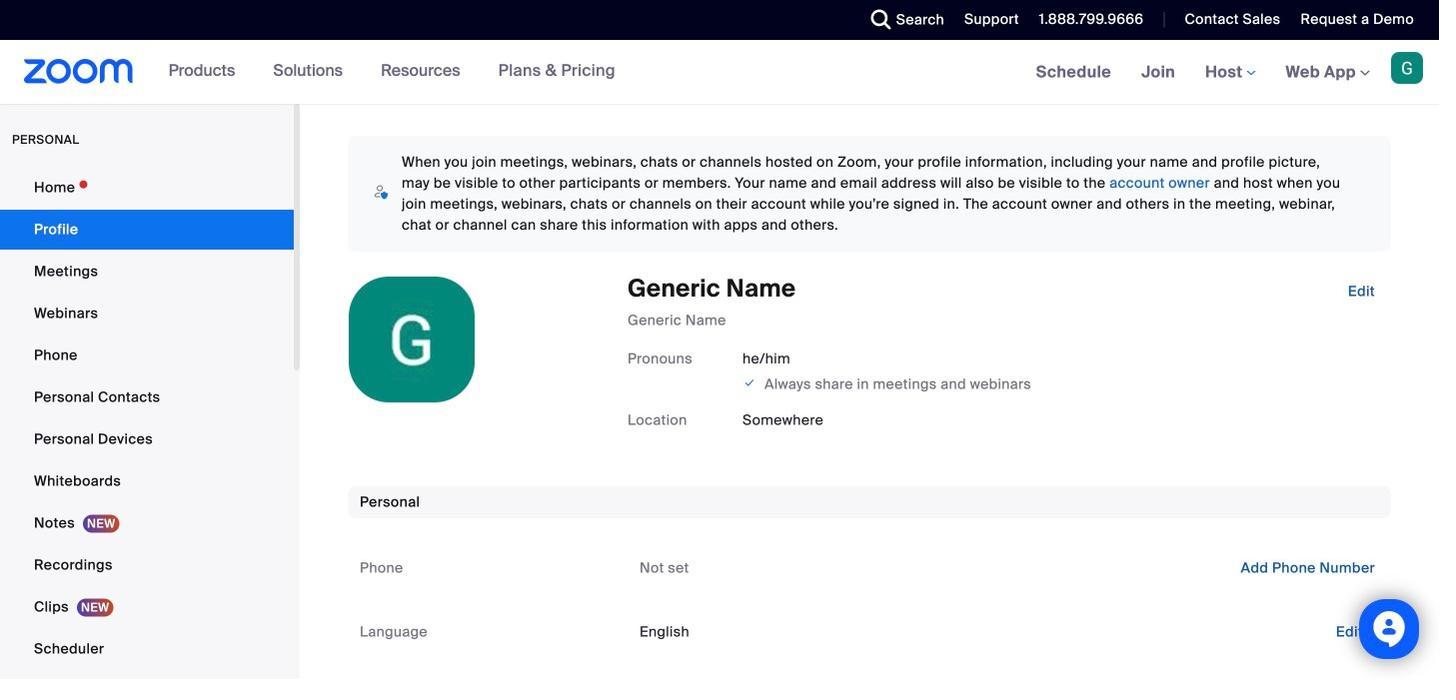 Task type: locate. For each thing, give the bounding box(es) containing it.
user photo image
[[349, 277, 475, 403]]

banner
[[0, 40, 1440, 105]]

edit user photo image
[[396, 331, 428, 349]]

personal menu menu
[[0, 168, 294, 680]]

product information navigation
[[154, 40, 631, 104]]

checked image
[[743, 373, 757, 393]]

profile picture image
[[1392, 52, 1424, 84]]

meetings navigation
[[1021, 40, 1440, 105]]



Task type: describe. For each thing, give the bounding box(es) containing it.
zoom logo image
[[24, 59, 134, 84]]



Task type: vqa. For each thing, say whether or not it's contained in the screenshot.
personal menu menu
yes



